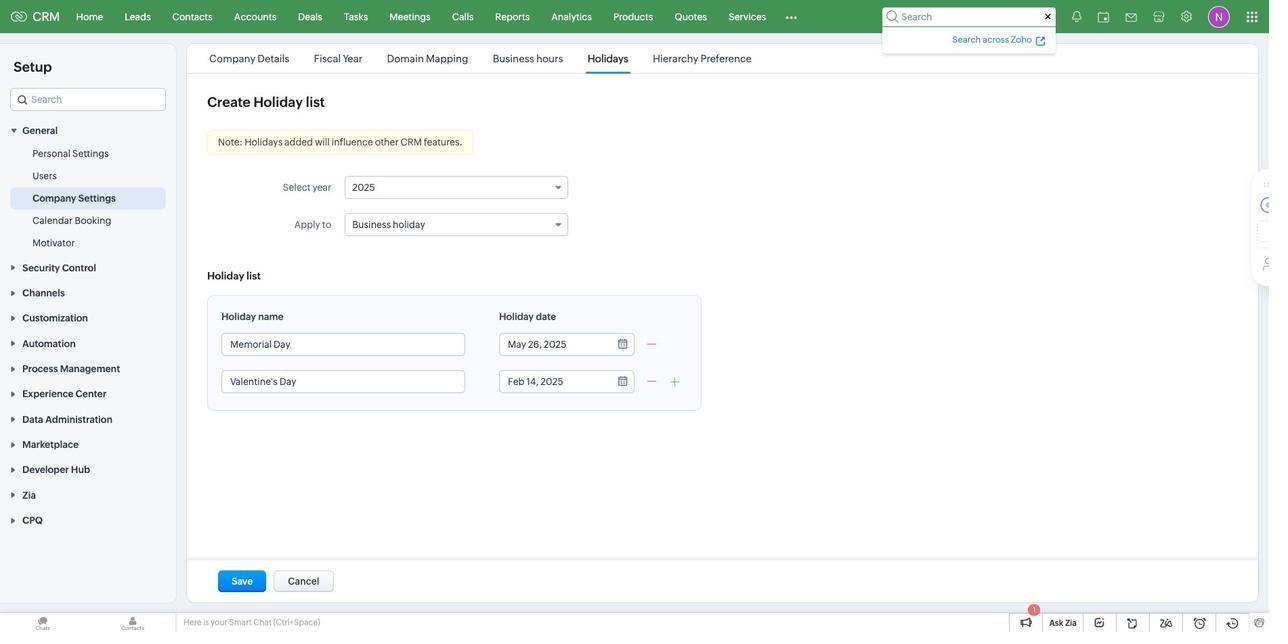 Task type: vqa. For each thing, say whether or not it's contained in the screenshot.
logo
no



Task type: describe. For each thing, give the bounding box(es) containing it.
Holiday name text field
[[222, 334, 465, 356]]

chats image
[[0, 614, 85, 633]]

MMM d, yyyy text field
[[500, 334, 608, 356]]

profile element
[[1201, 0, 1239, 33]]



Task type: locate. For each thing, give the bounding box(es) containing it.
cell
[[636, 483, 655, 501]]

row
[[636, 483, 655, 501]]

list
[[197, 44, 764, 73]]

contacts image
[[90, 614, 175, 633]]

Holiday name text field
[[222, 371, 465, 393]]

profile image
[[1209, 6, 1230, 27]]

region
[[0, 143, 176, 255]]

grid
[[636, 483, 655, 501]]

MMM d, yyyy text field
[[500, 371, 608, 393]]



